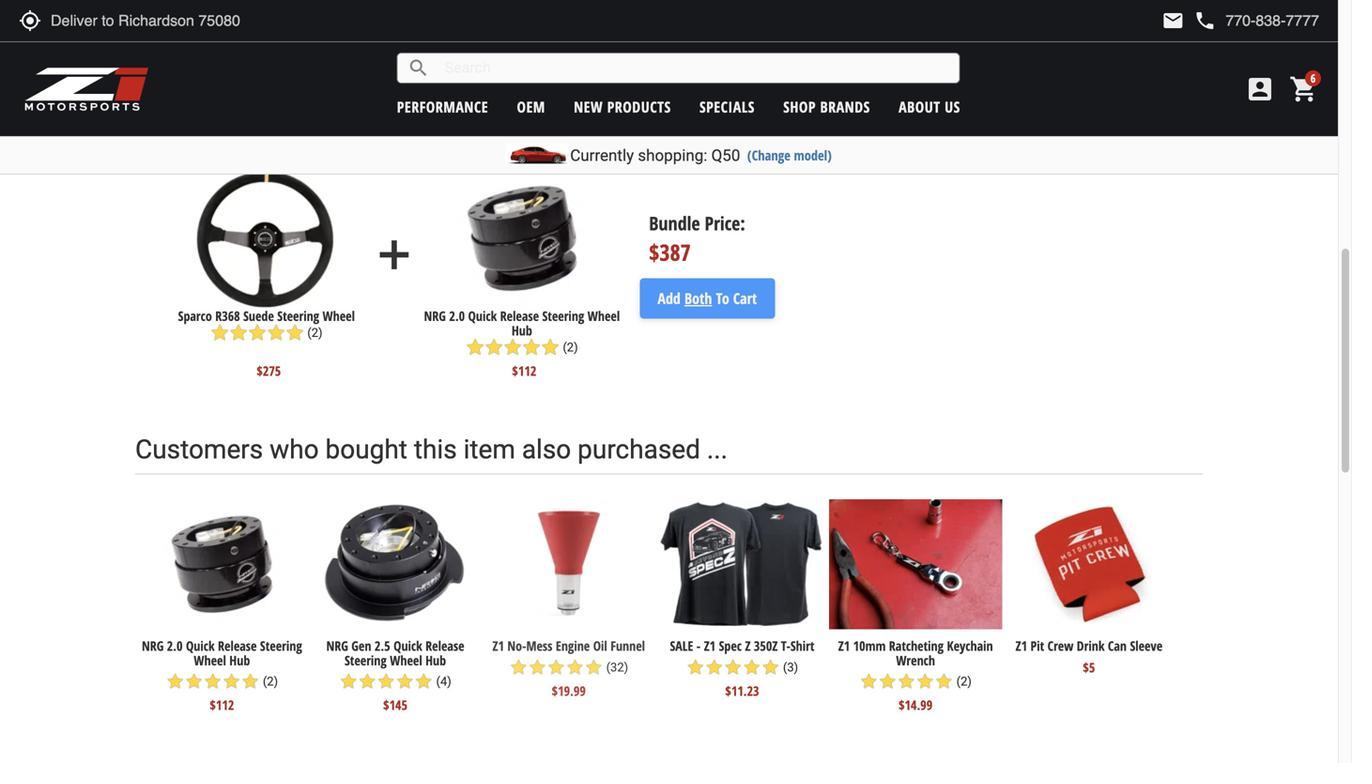 Task type: locate. For each thing, give the bounding box(es) containing it.
0 horizontal spatial 2.0
[[167, 637, 183, 655]]

z1 inside 'z1 no-mess engine oil funnel star star star star star (32) $19.99'
[[493, 637, 504, 655]]

z1 inside z1 10mm ratcheting keychain wrench star star star star star (2) $14.99
[[839, 637, 850, 655]]

1 z1 from the left
[[493, 637, 504, 655]]

mail link
[[1163, 9, 1185, 32]]

...
[[707, 434, 728, 465]]

(3)
[[784, 661, 799, 675]]

add
[[658, 288, 681, 309]]

account_box
[[1246, 74, 1276, 104]]

oil
[[594, 637, 608, 655]]

customers who bought this item also purchased ...
[[135, 434, 728, 465]]

nrg
[[424, 307, 446, 325], [142, 637, 164, 655], [326, 637, 348, 655]]

currently shopping: q50 (change model)
[[571, 146, 832, 165]]

z1 left pit
[[1016, 637, 1028, 655]]

(change
[[748, 146, 791, 164]]

price:
[[705, 211, 746, 236]]

$112
[[512, 362, 537, 380], [210, 697, 234, 715]]

steering inside the sparco r368 suede steering wheel star star star star star (2)
[[277, 307, 320, 325]]

brands
[[821, 97, 871, 117]]

specials
[[700, 97, 755, 117]]

z1
[[493, 637, 504, 655], [704, 637, 716, 655], [839, 637, 850, 655], [1016, 637, 1028, 655]]

hub
[[512, 322, 533, 340], [230, 652, 250, 670], [426, 652, 446, 670]]

$145
[[383, 697, 408, 715]]

shop brands
[[784, 97, 871, 117]]

z1 inside sale - z1 spec z 350z t-shirt star star star star star (3) $11.23
[[704, 637, 716, 655]]

1 horizontal spatial quick
[[394, 637, 423, 655]]

1 horizontal spatial $112
[[512, 362, 537, 380]]

suede
[[243, 307, 274, 325]]

z1 left no-
[[493, 637, 504, 655]]

quick
[[468, 307, 497, 325], [186, 637, 215, 655], [394, 637, 423, 655]]

bundle price: $387
[[649, 211, 746, 268]]

z1 right -
[[704, 637, 716, 655]]

new
[[574, 97, 603, 117]]

products
[[608, 97, 671, 117]]

1 horizontal spatial 2.0
[[449, 307, 465, 325]]

add
[[371, 232, 418, 279]]

(2)
[[307, 326, 323, 340], [563, 341, 578, 355], [263, 675, 278, 689], [957, 675, 972, 689]]

sleeve
[[1131, 637, 1163, 655]]

1 vertical spatial 2.0
[[167, 637, 183, 655]]

-
[[697, 637, 701, 655]]

0 vertical spatial $112
[[512, 362, 537, 380]]

performance
[[397, 97, 489, 117]]

(2) inside the sparco r368 suede steering wheel star star star star star (2)
[[307, 326, 323, 340]]

shop brands link
[[784, 97, 871, 117]]

quick inside nrg gen 2.5 quick release steering wheel hub star star star star star (4) $145
[[394, 637, 423, 655]]

q50
[[712, 146, 741, 165]]

wheel inside nrg gen 2.5 quick release steering wheel hub star star star star star (4) $145
[[390, 652, 422, 670]]

item
[[464, 434, 516, 465]]

ratcheting
[[890, 637, 944, 655]]

frequently
[[135, 66, 257, 97]]

1 vertical spatial $112
[[210, 697, 234, 715]]

wheel
[[323, 307, 355, 325], [588, 307, 620, 325], [194, 652, 226, 670], [390, 652, 422, 670]]

performance link
[[397, 97, 489, 117]]

2 horizontal spatial quick
[[468, 307, 497, 325]]

hub inside nrg gen 2.5 quick release steering wheel hub star star star star star (4) $145
[[426, 652, 446, 670]]

can
[[1109, 637, 1127, 655]]

$387
[[649, 237, 691, 268]]

steering
[[277, 307, 320, 325], [543, 307, 585, 325], [260, 637, 302, 655], [345, 652, 387, 670]]

1 horizontal spatial hub
[[426, 652, 446, 670]]

frequently bought together
[[135, 66, 458, 97]]

shopping:
[[638, 146, 708, 165]]

0 vertical spatial 2.0
[[449, 307, 465, 325]]

3 z1 from the left
[[839, 637, 850, 655]]

1 horizontal spatial nrg
[[326, 637, 348, 655]]

0 vertical spatial nrg 2.0 quick release steering wheel hub star star star star star (2) $112
[[424, 307, 620, 380]]

phone
[[1195, 9, 1217, 32]]

2 z1 from the left
[[704, 637, 716, 655]]

release
[[500, 307, 539, 325], [218, 637, 257, 655], [426, 637, 465, 655]]

about us
[[899, 97, 961, 117]]

(4)
[[436, 675, 452, 689]]

shop
[[784, 97, 817, 117]]

no-
[[508, 637, 527, 655]]

shopping_cart link
[[1285, 74, 1320, 104]]

spec
[[719, 637, 742, 655]]

$5
[[1084, 659, 1096, 677]]

z1 inside z1 pit crew drink can sleeve $5
[[1016, 637, 1028, 655]]

4 z1 from the left
[[1016, 637, 1028, 655]]

0 horizontal spatial release
[[218, 637, 257, 655]]

customers
[[135, 434, 263, 465]]

z1 left 10mm
[[839, 637, 850, 655]]

sparco
[[178, 307, 212, 325]]

1 vertical spatial nrg 2.0 quick release steering wheel hub star star star star star (2) $112
[[142, 637, 302, 715]]

bought
[[264, 66, 348, 97]]

2.0
[[449, 307, 465, 325], [167, 637, 183, 655]]

1 horizontal spatial release
[[426, 637, 465, 655]]

sale
[[670, 637, 694, 655]]

specials link
[[700, 97, 755, 117]]

to
[[716, 288, 730, 309]]



Task type: vqa. For each thing, say whether or not it's contained in the screenshot.
Model's show more
no



Task type: describe. For each thing, give the bounding box(es) containing it.
account_box link
[[1241, 74, 1281, 104]]

purchased
[[578, 434, 701, 465]]

t-
[[782, 637, 791, 655]]

both
[[685, 288, 712, 309]]

new products
[[574, 97, 671, 117]]

add both to cart
[[658, 288, 757, 309]]

release inside nrg gen 2.5 quick release steering wheel hub star star star star star (4) $145
[[426, 637, 465, 655]]

z1 for funnel
[[493, 637, 504, 655]]

sparco r368 suede steering wheel star star star star star (2)
[[178, 307, 355, 343]]

mail
[[1163, 9, 1185, 32]]

mess
[[527, 637, 553, 655]]

z1 no-mess engine oil funnel star star star star star (32) $19.99
[[493, 637, 645, 700]]

pit
[[1031, 637, 1045, 655]]

currently
[[571, 146, 634, 165]]

wrench
[[897, 652, 936, 670]]

model)
[[794, 146, 832, 164]]

also
[[522, 434, 571, 465]]

z1 for sleeve
[[1016, 637, 1028, 655]]

keychain
[[948, 637, 994, 655]]

1 horizontal spatial nrg 2.0 quick release steering wheel hub star star star star star (2) $112
[[424, 307, 620, 380]]

engine
[[556, 637, 590, 655]]

about
[[899, 97, 941, 117]]

z1 10mm ratcheting keychain wrench star star star star star (2) $14.99
[[839, 637, 994, 715]]

2.5
[[375, 637, 391, 655]]

z1 pit crew drink can sleeve $5
[[1016, 637, 1163, 677]]

Search search field
[[430, 54, 960, 83]]

2 horizontal spatial nrg
[[424, 307, 446, 325]]

$11.23
[[726, 682, 760, 700]]

(change model) link
[[748, 146, 832, 164]]

gen
[[352, 637, 372, 655]]

funnel
[[611, 637, 645, 655]]

2 horizontal spatial hub
[[512, 322, 533, 340]]

shirt
[[791, 637, 815, 655]]

nrg gen 2.5 quick release steering wheel hub star star star star star (4) $145
[[326, 637, 465, 715]]

$275
[[257, 362, 281, 380]]

bundle
[[649, 211, 701, 236]]

who
[[270, 434, 319, 465]]

bought
[[326, 434, 408, 465]]

0 horizontal spatial nrg 2.0 quick release steering wheel hub star star star star star (2) $112
[[142, 637, 302, 715]]

search
[[408, 57, 430, 79]]

together
[[354, 66, 458, 97]]

sale - z1 spec z 350z t-shirt star star star star star (3) $11.23
[[670, 637, 815, 700]]

(32)
[[607, 661, 629, 675]]

new products link
[[574, 97, 671, 117]]

$19.99
[[552, 682, 586, 700]]

z
[[745, 637, 751, 655]]

0 horizontal spatial $112
[[210, 697, 234, 715]]

oem link
[[517, 97, 546, 117]]

steering inside nrg gen 2.5 quick release steering wheel hub star star star star star (4) $145
[[345, 652, 387, 670]]

$14.99
[[899, 697, 933, 715]]

oem
[[517, 97, 546, 117]]

z1 for star
[[839, 637, 850, 655]]

my_location
[[19, 9, 41, 32]]

r368
[[215, 307, 240, 325]]

z1 motorsports logo image
[[23, 66, 150, 113]]

nrg inside nrg gen 2.5 quick release steering wheel hub star star star star star (4) $145
[[326, 637, 348, 655]]

10mm
[[854, 637, 886, 655]]

cart
[[733, 288, 757, 309]]

wheel inside the sparco r368 suede steering wheel star star star star star (2)
[[323, 307, 355, 325]]

shopping_cart
[[1290, 74, 1320, 104]]

0 horizontal spatial quick
[[186, 637, 215, 655]]

about us link
[[899, 97, 961, 117]]

0 horizontal spatial hub
[[230, 652, 250, 670]]

this
[[414, 434, 457, 465]]

mail phone
[[1163, 9, 1217, 32]]

0 horizontal spatial nrg
[[142, 637, 164, 655]]

phone link
[[1195, 9, 1320, 32]]

2 horizontal spatial release
[[500, 307, 539, 325]]

us
[[945, 97, 961, 117]]

drink
[[1077, 637, 1105, 655]]

crew
[[1048, 637, 1074, 655]]

(2) inside z1 10mm ratcheting keychain wrench star star star star star (2) $14.99
[[957, 675, 972, 689]]

350z
[[754, 637, 778, 655]]



